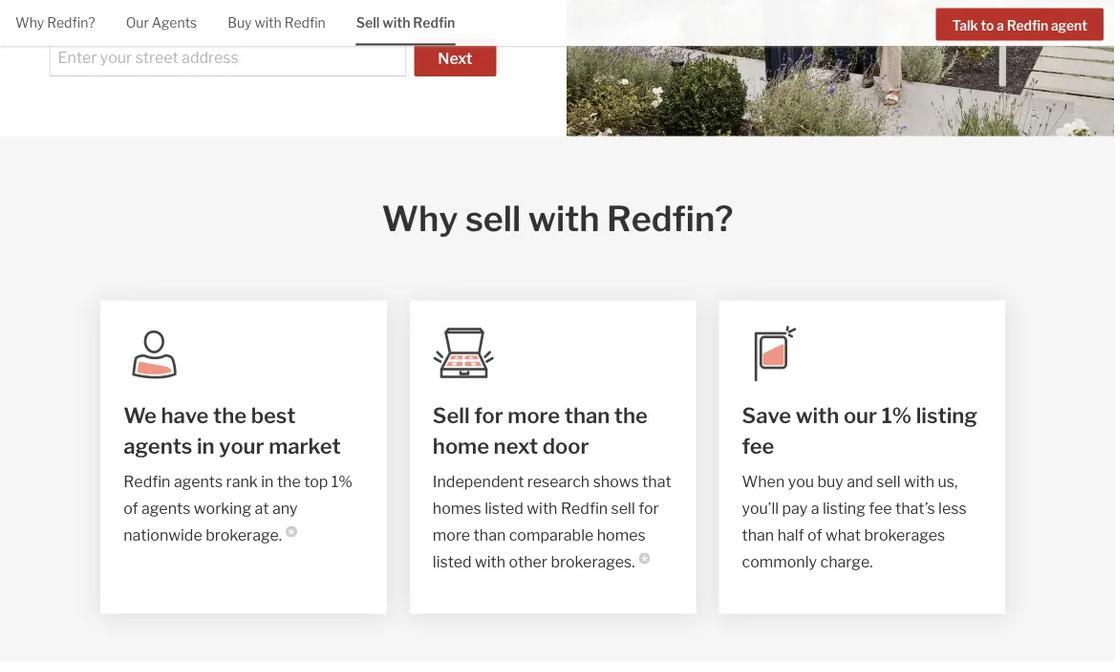 Task type: locate. For each thing, give the bounding box(es) containing it.
a
[[997, 17, 1005, 33], [812, 499, 820, 518]]

you'll
[[742, 499, 779, 518]]

0 vertical spatial for
[[474, 402, 504, 428]]

1 horizontal spatial sell
[[612, 499, 636, 518]]

2 horizontal spatial than
[[742, 526, 775, 545]]

sell
[[356, 15, 380, 31], [433, 402, 470, 428]]

0 vertical spatial listed
[[485, 499, 524, 518]]

1% inside redfin agents rank in the top 1% of agents working at any nationwide brokerage.
[[332, 473, 353, 491]]

buy with redfin link
[[228, 0, 326, 44]]

1 horizontal spatial for
[[639, 499, 659, 518]]

1 vertical spatial listed
[[433, 553, 472, 572]]

brokerages
[[865, 526, 946, 545]]

for inside independent research shows that homes listed with redfin sell for more than comparable homes listed with other brokerages.
[[639, 499, 659, 518]]

independent
[[433, 473, 524, 491]]

2 horizontal spatial sell
[[877, 473, 901, 491]]

0 vertical spatial more
[[508, 402, 560, 428]]

0 horizontal spatial listed
[[433, 553, 472, 572]]

0 vertical spatial sell
[[466, 197, 521, 239]]

0 vertical spatial homes
[[433, 499, 482, 518]]

redfin
[[285, 15, 326, 31], [413, 15, 455, 31], [1007, 17, 1049, 33], [124, 473, 171, 491], [561, 499, 608, 518]]

0 horizontal spatial for
[[474, 402, 504, 428]]

why redfin?
[[15, 15, 95, 31]]

our
[[844, 402, 878, 428]]

brokerages.
[[551, 553, 635, 572]]

listing inside save with our 1% listing fee
[[917, 402, 978, 428]]

agents down we
[[124, 433, 193, 459]]

why
[[15, 15, 44, 31], [382, 197, 458, 239]]

with inside when you buy and sell with us, you'll pay a listing fee that's less than half of what brokerages commonly charge.
[[904, 473, 935, 491]]

sell for more than the home next door
[[433, 402, 648, 459]]

agents up 'working' at the left of page
[[174, 473, 223, 491]]

0 horizontal spatial 1%
[[332, 473, 353, 491]]

0 horizontal spatial of
[[124, 499, 138, 518]]

sell right buy with redfin
[[356, 15, 380, 31]]

listing up us,
[[917, 402, 978, 428]]

the
[[213, 402, 247, 428], [615, 402, 648, 428], [277, 473, 301, 491]]

the up the shows
[[615, 402, 648, 428]]

our agents link
[[126, 0, 197, 44]]

redfin up next button on the top
[[413, 15, 455, 31]]

1% right our
[[882, 402, 912, 428]]

the for sell for more than the home next door
[[615, 402, 648, 428]]

of up nationwide
[[124, 499, 138, 518]]

buy with redfin
[[228, 15, 326, 31]]

a right pay
[[812, 499, 820, 518]]

listing up what
[[823, 499, 866, 518]]

that's
[[896, 499, 936, 518]]

than down independent on the bottom left of the page
[[474, 526, 506, 545]]

1 vertical spatial redfin?
[[607, 197, 734, 239]]

save with our 1% listing fee
[[742, 402, 978, 459]]

0 vertical spatial why
[[15, 15, 44, 31]]

agents up nationwide
[[142, 499, 191, 518]]

in inside we have the best agents in your market
[[197, 433, 215, 459]]

fee down save
[[742, 433, 775, 459]]

of inside redfin agents rank in the top 1% of agents working at any nationwide brokerage.
[[124, 499, 138, 518]]

redfin inside independent research shows that homes listed with redfin sell for more than comparable homes listed with other brokerages.
[[561, 499, 608, 518]]

best
[[251, 402, 296, 428]]

0 horizontal spatial sell
[[356, 15, 380, 31]]

agents
[[124, 433, 193, 459], [174, 473, 223, 491], [142, 499, 191, 518]]

1 horizontal spatial sell
[[433, 402, 470, 428]]

for up next
[[474, 402, 504, 428]]

1 horizontal spatial in
[[261, 473, 274, 491]]

1 vertical spatial 1%
[[332, 473, 353, 491]]

the for redfin agents rank in the top 1% of agents working at any nationwide brokerage.
[[277, 473, 301, 491]]

comparable
[[509, 526, 594, 545]]

why inside why redfin? link
[[15, 15, 44, 31]]

more up next
[[508, 402, 560, 428]]

rank
[[226, 473, 258, 491]]

1%
[[882, 402, 912, 428], [332, 473, 353, 491]]

listed left other
[[433, 553, 472, 572]]

redfin?
[[47, 15, 95, 31], [607, 197, 734, 239]]

1 horizontal spatial listing
[[917, 402, 978, 428]]

0 vertical spatial listing
[[917, 402, 978, 428]]

sell inside 'sell for more than the home next door'
[[433, 402, 470, 428]]

1 horizontal spatial more
[[508, 402, 560, 428]]

that
[[643, 473, 672, 491]]

in left your
[[197, 433, 215, 459]]

0 vertical spatial in
[[197, 433, 215, 459]]

with
[[255, 15, 282, 31], [383, 15, 411, 31], [529, 197, 600, 239], [796, 402, 840, 428], [904, 473, 935, 491], [527, 499, 558, 518], [475, 553, 506, 572]]

in
[[197, 433, 215, 459], [261, 473, 274, 491]]

0 horizontal spatial fee
[[742, 433, 775, 459]]

redfin up nationwide
[[124, 473, 171, 491]]

2 horizontal spatial the
[[615, 402, 648, 428]]

0 vertical spatial 1%
[[882, 402, 912, 428]]

a right to
[[997, 17, 1005, 33]]

1 horizontal spatial a
[[997, 17, 1005, 33]]

next button
[[414, 38, 497, 77]]

more
[[508, 402, 560, 428], [433, 526, 471, 545]]

half
[[778, 526, 805, 545]]

you
[[789, 473, 815, 491]]

more inside 'sell for more than the home next door'
[[508, 402, 560, 428]]

in right rank
[[261, 473, 274, 491]]

0 horizontal spatial in
[[197, 433, 215, 459]]

why sell with redfin?
[[382, 197, 734, 239]]

fee
[[742, 433, 775, 459], [869, 499, 893, 518]]

1% right top
[[332, 473, 353, 491]]

1 vertical spatial a
[[812, 499, 820, 518]]

0 horizontal spatial why
[[15, 15, 44, 31]]

why redfin? link
[[15, 0, 95, 44]]

charge.
[[821, 553, 873, 572]]

sell
[[466, 197, 521, 239], [877, 473, 901, 491], [612, 499, 636, 518]]

0 horizontal spatial a
[[812, 499, 820, 518]]

the up any
[[277, 473, 301, 491]]

0 horizontal spatial homes
[[433, 499, 482, 518]]

sell up "home"
[[433, 402, 470, 428]]

1 horizontal spatial homes
[[597, 526, 646, 545]]

2 vertical spatial sell
[[612, 499, 636, 518]]

the inside we have the best agents in your market
[[213, 402, 247, 428]]

0 vertical spatial a
[[997, 17, 1005, 33]]

have
[[161, 402, 209, 428]]

a inside when you buy and sell with us, you'll pay a listing fee that's less than half of what brokerages commonly charge.
[[812, 499, 820, 518]]

1 vertical spatial fee
[[869, 499, 893, 518]]

1% inside save with our 1% listing fee
[[882, 402, 912, 428]]

than
[[565, 402, 610, 428], [474, 526, 506, 545], [742, 526, 775, 545]]

1 horizontal spatial fee
[[869, 499, 893, 518]]

fee inside save with our 1% listing fee
[[742, 433, 775, 459]]

redfin down 'research' at bottom
[[561, 499, 608, 518]]

listed
[[485, 499, 524, 518], [433, 553, 472, 572]]

1 vertical spatial why
[[382, 197, 458, 239]]

next
[[438, 49, 473, 68]]

1 vertical spatial sell
[[877, 473, 901, 491]]

0 vertical spatial sell
[[356, 15, 380, 31]]

1 horizontal spatial the
[[277, 473, 301, 491]]

1 vertical spatial of
[[808, 526, 823, 545]]

sell for sell with redfin
[[356, 15, 380, 31]]

1 vertical spatial in
[[261, 473, 274, 491]]

1 horizontal spatial why
[[382, 197, 458, 239]]

the inside 'sell for more than the home next door'
[[615, 402, 648, 428]]

than down you'll
[[742, 526, 775, 545]]

1 horizontal spatial of
[[808, 526, 823, 545]]

Enter your street address search field
[[49, 38, 407, 77]]

0 vertical spatial of
[[124, 499, 138, 518]]

sell with redfin link
[[356, 0, 455, 44]]

1 horizontal spatial 1%
[[882, 402, 912, 428]]

of
[[124, 499, 138, 518], [808, 526, 823, 545]]

brokerage.
[[206, 526, 282, 545]]

more down independent on the bottom left of the page
[[433, 526, 471, 545]]

the up your
[[213, 402, 247, 428]]

save
[[742, 402, 792, 428]]

homes
[[433, 499, 482, 518], [597, 526, 646, 545]]

for
[[474, 402, 504, 428], [639, 499, 659, 518]]

0 horizontal spatial listing
[[823, 499, 866, 518]]

than up door
[[565, 402, 610, 428]]

of right half
[[808, 526, 823, 545]]

homes up disclaimer image
[[597, 526, 646, 545]]

1 horizontal spatial redfin?
[[607, 197, 734, 239]]

at
[[255, 499, 269, 518]]

0 horizontal spatial redfin?
[[47, 15, 95, 31]]

0 vertical spatial agents
[[124, 433, 193, 459]]

1 vertical spatial listing
[[823, 499, 866, 518]]

disclaimer image
[[286, 526, 297, 538]]

1 vertical spatial sell
[[433, 402, 470, 428]]

fee down and
[[869, 499, 893, 518]]

0 horizontal spatial than
[[474, 526, 506, 545]]

home
[[433, 433, 490, 459]]

for down that
[[639, 499, 659, 518]]

1 vertical spatial agents
[[174, 473, 223, 491]]

market
[[269, 433, 341, 459]]

more inside independent research shows that homes listed with redfin sell for more than comparable homes listed with other brokerages.
[[433, 526, 471, 545]]

1 horizontal spatial than
[[565, 402, 610, 428]]

1 vertical spatial for
[[639, 499, 659, 518]]

for inside 'sell for more than the home next door'
[[474, 402, 504, 428]]

talk to a redfin agent
[[953, 17, 1088, 33]]

the inside redfin agents rank in the top 1% of agents working at any nationwide brokerage.
[[277, 473, 301, 491]]

homes down independent on the bottom left of the page
[[433, 499, 482, 518]]

agents
[[152, 15, 197, 31]]

listed down independent on the bottom left of the page
[[485, 499, 524, 518]]

listing
[[917, 402, 978, 428], [823, 499, 866, 518]]

0 horizontal spatial more
[[433, 526, 471, 545]]

0 vertical spatial fee
[[742, 433, 775, 459]]

top
[[304, 473, 328, 491]]

independent research shows that homes listed with redfin sell for more than comparable homes listed with other brokerages.
[[433, 473, 672, 572]]

what
[[826, 526, 861, 545]]

redfin right "buy"
[[285, 15, 326, 31]]

listing inside when you buy and sell with us, you'll pay a listing fee that's less than half of what brokerages commonly charge.
[[823, 499, 866, 518]]

1 vertical spatial more
[[433, 526, 471, 545]]

redfin right to
[[1007, 17, 1049, 33]]

0 horizontal spatial the
[[213, 402, 247, 428]]

of inside when you buy and sell with us, you'll pay a listing fee that's less than half of what brokerages commonly charge.
[[808, 526, 823, 545]]



Task type: describe. For each thing, give the bounding box(es) containing it.
we have the best agents in your market link
[[124, 400, 364, 461]]

next
[[494, 433, 538, 459]]

0 vertical spatial redfin?
[[47, 15, 95, 31]]

buy
[[818, 473, 844, 491]]

shows
[[593, 473, 639, 491]]

nationwide
[[124, 526, 202, 545]]

pay
[[783, 499, 808, 518]]

to
[[981, 17, 995, 33]]

your
[[219, 433, 264, 459]]

buy
[[228, 15, 252, 31]]

fee inside when you buy and sell with us, you'll pay a listing fee that's less than half of what brokerages commonly charge.
[[869, 499, 893, 518]]

redfin agents rank in the top 1% of agents working at any nationwide brokerage.
[[124, 473, 353, 545]]

us,
[[938, 473, 958, 491]]

sell with redfin
[[356, 15, 455, 31]]

other
[[509, 553, 548, 572]]

with inside save with our 1% listing fee
[[796, 402, 840, 428]]

sell for more than the home next door link
[[433, 400, 674, 461]]

why for why redfin?
[[15, 15, 44, 31]]

illustration of the best agents image
[[124, 324, 185, 385]]

than inside 'sell for more than the home next door'
[[565, 402, 610, 428]]

we have the best agents in your market
[[124, 402, 341, 459]]

save with our 1% listing fee link
[[742, 400, 983, 461]]

any
[[272, 499, 298, 518]]

redfin inside redfin agents rank in the top 1% of agents working at any nationwide brokerage.
[[124, 473, 171, 491]]

door
[[543, 433, 589, 459]]

sell inside independent research shows that homes listed with redfin sell for more than comparable homes listed with other brokerages.
[[612, 499, 636, 518]]

2 vertical spatial agents
[[142, 499, 191, 518]]

our agents
[[126, 15, 197, 31]]

why for why sell with redfin?
[[382, 197, 458, 239]]

redfin inside button
[[1007, 17, 1049, 33]]

1 vertical spatial homes
[[597, 526, 646, 545]]

than inside independent research shows that homes listed with redfin sell for more than comparable homes listed with other brokerages.
[[474, 526, 506, 545]]

commonly
[[742, 553, 818, 572]]

talk
[[953, 17, 979, 33]]

0 horizontal spatial sell
[[466, 197, 521, 239]]

agents inside we have the best agents in your market
[[124, 433, 193, 459]]

agent
[[1052, 17, 1088, 33]]

illustration of a yard sign image
[[742, 324, 804, 385]]

in inside redfin agents rank in the top 1% of agents working at any nationwide brokerage.
[[261, 473, 274, 491]]

a inside button
[[997, 17, 1005, 33]]

when
[[742, 473, 785, 491]]

illustration of a bag of money image
[[433, 324, 494, 385]]

1 horizontal spatial listed
[[485, 499, 524, 518]]

our
[[126, 15, 149, 31]]

talk to a redfin agent button
[[936, 8, 1104, 40]]

and
[[847, 473, 874, 491]]

we
[[124, 402, 157, 428]]

when you buy and sell with us, you'll pay a listing fee that's less than half of what brokerages commonly charge.
[[742, 473, 967, 572]]

research
[[528, 473, 590, 491]]

sell inside when you buy and sell with us, you'll pay a listing fee that's less than half of what brokerages commonly charge.
[[877, 473, 901, 491]]

sell for sell for more than the home next door
[[433, 402, 470, 428]]

less
[[939, 499, 967, 518]]

an agent with customers in front of a redfin listing sign image
[[567, 0, 1116, 136]]

working
[[194, 499, 252, 518]]

disclaimer image
[[639, 553, 651, 565]]

than inside when you buy and sell with us, you'll pay a listing fee that's less than half of what brokerages commonly charge.
[[742, 526, 775, 545]]



Task type: vqa. For each thing, say whether or not it's contained in the screenshot.
ENTER YOUR STREET ADDRESS "Search Box"
yes



